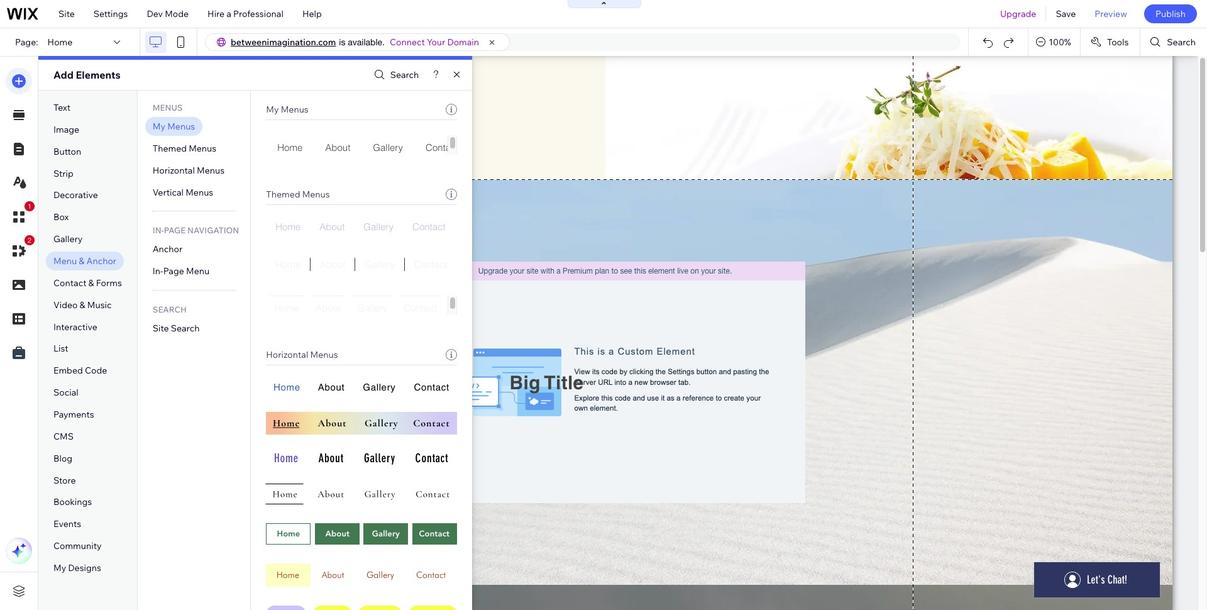 Task type: describe. For each thing, give the bounding box(es) containing it.
0 horizontal spatial anchor
[[87, 255, 116, 267]]

dev mode
[[147, 8, 189, 20]]

preview button
[[1086, 0, 1137, 28]]

in-page menu
[[153, 266, 210, 277]]

domain
[[448, 36, 479, 48]]

vertical
[[153, 187, 184, 198]]

decorative
[[53, 190, 98, 201]]

embed
[[53, 365, 83, 376]]

1 vertical spatial horizontal
[[266, 349, 308, 360]]

0 vertical spatial search button
[[1141, 28, 1208, 56]]

0 horizontal spatial menu
[[53, 255, 77, 267]]

0 horizontal spatial my
[[53, 562, 66, 574]]

navigation
[[187, 225, 239, 236]]

upgrade
[[1001, 8, 1037, 20]]

code
[[85, 365, 107, 376]]

tools
[[1108, 36, 1129, 48]]

search down in-page menu
[[171, 323, 200, 334]]

box
[[53, 212, 69, 223]]

store
[[53, 475, 76, 486]]

menu & anchor
[[53, 255, 116, 267]]

1 vertical spatial my menus
[[153, 121, 195, 132]]

vertical menus
[[153, 187, 213, 198]]

video & music
[[53, 299, 112, 311]]

in-page navigation
[[153, 225, 239, 236]]

& for video
[[80, 299, 85, 311]]

hire a professional
[[208, 8, 284, 20]]

0 horizontal spatial horizontal menus
[[153, 165, 225, 176]]

your
[[427, 36, 446, 48]]

music
[[87, 299, 112, 311]]

site search
[[153, 323, 200, 334]]

1 horizontal spatial themed menus
[[266, 189, 330, 200]]

about inside 'site' element
[[320, 259, 346, 271]]

payments
[[53, 409, 94, 420]]

1 horizontal spatial themed
[[266, 189, 300, 200]]

a
[[227, 8, 231, 20]]

embed code
[[53, 365, 107, 376]]

site element
[[266, 258, 498, 277]]

save button
[[1047, 0, 1086, 28]]

0 vertical spatial my
[[266, 104, 279, 115]]

1 horizontal spatial anchor
[[153, 244, 183, 255]]

2 button
[[6, 235, 35, 264]]

events
[[53, 519, 81, 530]]

0 horizontal spatial horizontal
[[153, 165, 195, 176]]

designs
[[68, 562, 101, 574]]

0 vertical spatial my menus
[[266, 104, 309, 115]]

page for navigation
[[164, 225, 186, 236]]

0 horizontal spatial themed
[[153, 143, 187, 154]]

search down publish button
[[1168, 36, 1197, 48]]



Task type: vqa. For each thing, say whether or not it's contained in the screenshot.
the Subscribe
no



Task type: locate. For each thing, give the bounding box(es) containing it.
is available. connect your domain
[[339, 36, 479, 48]]

about
[[325, 142, 351, 154], [320, 221, 345, 233], [320, 259, 346, 271], [316, 302, 341, 314]]

search down the connect at the top left of the page
[[390, 69, 419, 81]]

cms
[[53, 431, 74, 442]]

menus
[[153, 103, 183, 113], [281, 104, 309, 115], [167, 121, 195, 132], [189, 143, 217, 154], [197, 165, 225, 176], [186, 187, 213, 198], [302, 189, 330, 200], [310, 349, 338, 360]]

2 vertical spatial my
[[53, 562, 66, 574]]

100%
[[1049, 36, 1072, 48]]

1 in- from the top
[[153, 225, 164, 236]]

page down in-page navigation on the top of page
[[163, 266, 184, 277]]

text
[[53, 102, 71, 113]]

contact & forms
[[53, 277, 122, 289]]

0 vertical spatial page
[[164, 225, 186, 236]]

my designs
[[53, 562, 101, 574]]

menu up contact & forms
[[53, 255, 77, 267]]

1 vertical spatial &
[[88, 277, 94, 289]]

1 vertical spatial page
[[163, 266, 184, 277]]

my
[[266, 104, 279, 115], [153, 121, 165, 132], [53, 562, 66, 574]]

0 horizontal spatial search button
[[371, 66, 419, 84]]

in- down vertical
[[153, 225, 164, 236]]

0 vertical spatial &
[[79, 255, 85, 267]]

anchor up "forms"
[[87, 255, 116, 267]]

horizontal menus
[[153, 165, 225, 176], [266, 349, 338, 360]]

site for site
[[59, 8, 75, 20]]

1 horizontal spatial horizontal menus
[[266, 349, 338, 360]]

page for menu
[[163, 266, 184, 277]]

list
[[53, 343, 68, 354]]

contact link
[[415, 135, 470, 159], [403, 220, 455, 239], [405, 258, 457, 277], [396, 296, 445, 320]]

hire
[[208, 8, 225, 20]]

in- for in-page navigation
[[153, 225, 164, 236]]

1 horizontal spatial my menus
[[266, 104, 309, 115]]

2 home link from the top
[[266, 220, 310, 239]]

add
[[53, 69, 74, 81]]

2 horizontal spatial my
[[266, 104, 279, 115]]

professional
[[233, 8, 284, 20]]

gallery inside 'site' element
[[365, 259, 395, 271]]

0 vertical spatial horizontal
[[153, 165, 195, 176]]

0 vertical spatial horizontal menus
[[153, 165, 225, 176]]

1 vertical spatial site
[[153, 323, 169, 334]]

0 vertical spatial site
[[59, 8, 75, 20]]

search up site search
[[153, 305, 187, 315]]

1 button
[[6, 201, 35, 230]]

1 vertical spatial my
[[153, 121, 165, 132]]

search button down publish
[[1141, 28, 1208, 56]]

0 vertical spatial in-
[[153, 225, 164, 236]]

preview
[[1095, 8, 1128, 20]]

button
[[53, 146, 81, 157]]

menu
[[53, 255, 77, 267], [186, 266, 210, 277]]

save
[[1057, 8, 1077, 20]]

themed menus
[[153, 143, 217, 154], [266, 189, 330, 200]]

tools button
[[1081, 28, 1141, 56]]

site
[[59, 8, 75, 20], [153, 323, 169, 334]]

connect
[[390, 36, 425, 48]]

1 horizontal spatial horizontal
[[266, 349, 308, 360]]

publish
[[1156, 8, 1187, 20]]

home
[[48, 36, 73, 48], [278, 142, 303, 154], [276, 221, 301, 233], [276, 259, 301, 271], [274, 302, 300, 314]]

& left "forms"
[[88, 277, 94, 289]]

0 vertical spatial anchor
[[153, 244, 183, 255]]

page
[[164, 225, 186, 236], [163, 266, 184, 277]]

elements
[[76, 69, 121, 81]]

gallery
[[373, 142, 403, 154], [364, 221, 394, 233], [53, 233, 83, 245], [365, 259, 395, 271], [358, 302, 388, 314]]

add elements
[[53, 69, 121, 81]]

page left navigation
[[164, 225, 186, 236]]

home inside 'site' element
[[276, 259, 301, 271]]

in-
[[153, 225, 164, 236], [153, 266, 163, 277]]

site down in-page menu
[[153, 323, 169, 334]]

anchor
[[153, 244, 183, 255], [87, 255, 116, 267]]

1 horizontal spatial site
[[153, 323, 169, 334]]

home link
[[266, 135, 314, 159], [266, 220, 310, 239], [266, 258, 310, 277], [266, 296, 308, 320]]

1 home link from the top
[[266, 135, 314, 159]]

1 horizontal spatial menu
[[186, 266, 210, 277]]

available.
[[348, 37, 385, 47]]

community
[[53, 541, 102, 552]]

social
[[53, 387, 78, 398]]

&
[[79, 255, 85, 267], [88, 277, 94, 289], [80, 299, 85, 311]]

mode
[[165, 8, 189, 20]]

in- for in-page menu
[[153, 266, 163, 277]]

anchor up in-page menu
[[153, 244, 183, 255]]

is
[[339, 37, 346, 47]]

2
[[28, 237, 31, 244]]

strip
[[53, 168, 73, 179]]

contact
[[426, 142, 459, 154], [413, 221, 446, 233], [415, 259, 448, 271], [53, 277, 86, 289], [404, 302, 437, 314]]

search button
[[1141, 28, 1208, 56], [371, 66, 419, 84]]

1 horizontal spatial search button
[[1141, 28, 1208, 56]]

horizontal
[[153, 165, 195, 176], [266, 349, 308, 360]]

2 in- from the top
[[153, 266, 163, 277]]

1 vertical spatial themed
[[266, 189, 300, 200]]

menu down in-page navigation on the top of page
[[186, 266, 210, 277]]

search
[[1168, 36, 1197, 48], [390, 69, 419, 81], [153, 305, 187, 315], [171, 323, 200, 334]]

100% button
[[1029, 28, 1081, 56]]

site left settings
[[59, 8, 75, 20]]

about link
[[314, 135, 362, 159], [310, 220, 354, 239], [310, 258, 355, 277], [308, 296, 349, 320]]

in- down in-page navigation on the top of page
[[153, 266, 163, 277]]

site for site search
[[153, 323, 169, 334]]

blog
[[53, 453, 72, 464]]

2 vertical spatial &
[[80, 299, 85, 311]]

dev
[[147, 8, 163, 20]]

0 horizontal spatial themed menus
[[153, 143, 217, 154]]

search button down the connect at the top left of the page
[[371, 66, 419, 84]]

contact inside 'site' element
[[415, 259, 448, 271]]

forms
[[96, 277, 122, 289]]

my menus
[[266, 104, 309, 115], [153, 121, 195, 132]]

1 vertical spatial horizontal menus
[[266, 349, 338, 360]]

themed
[[153, 143, 187, 154], [266, 189, 300, 200]]

0 vertical spatial themed menus
[[153, 143, 217, 154]]

1 vertical spatial search button
[[371, 66, 419, 84]]

publish button
[[1145, 4, 1198, 23]]

gallery link
[[362, 135, 415, 159], [354, 220, 403, 239], [355, 258, 405, 277], [349, 296, 396, 320]]

4 home link from the top
[[266, 296, 308, 320]]

& up contact & forms
[[79, 255, 85, 267]]

settings
[[94, 8, 128, 20]]

1
[[28, 203, 31, 210]]

1 vertical spatial themed menus
[[266, 189, 330, 200]]

3 home link from the top
[[266, 258, 310, 277]]

1 horizontal spatial my
[[153, 121, 165, 132]]

bookings
[[53, 497, 92, 508]]

0 horizontal spatial my menus
[[153, 121, 195, 132]]

& for contact
[[88, 277, 94, 289]]

video
[[53, 299, 78, 311]]

1 vertical spatial anchor
[[87, 255, 116, 267]]

0 horizontal spatial site
[[59, 8, 75, 20]]

image
[[53, 124, 79, 135]]

betweenimagination.com
[[231, 36, 336, 48]]

& right video
[[80, 299, 85, 311]]

1 vertical spatial in-
[[153, 266, 163, 277]]

interactive
[[53, 321, 97, 333]]

help
[[303, 8, 322, 20]]

& for menu
[[79, 255, 85, 267]]

0 vertical spatial themed
[[153, 143, 187, 154]]



